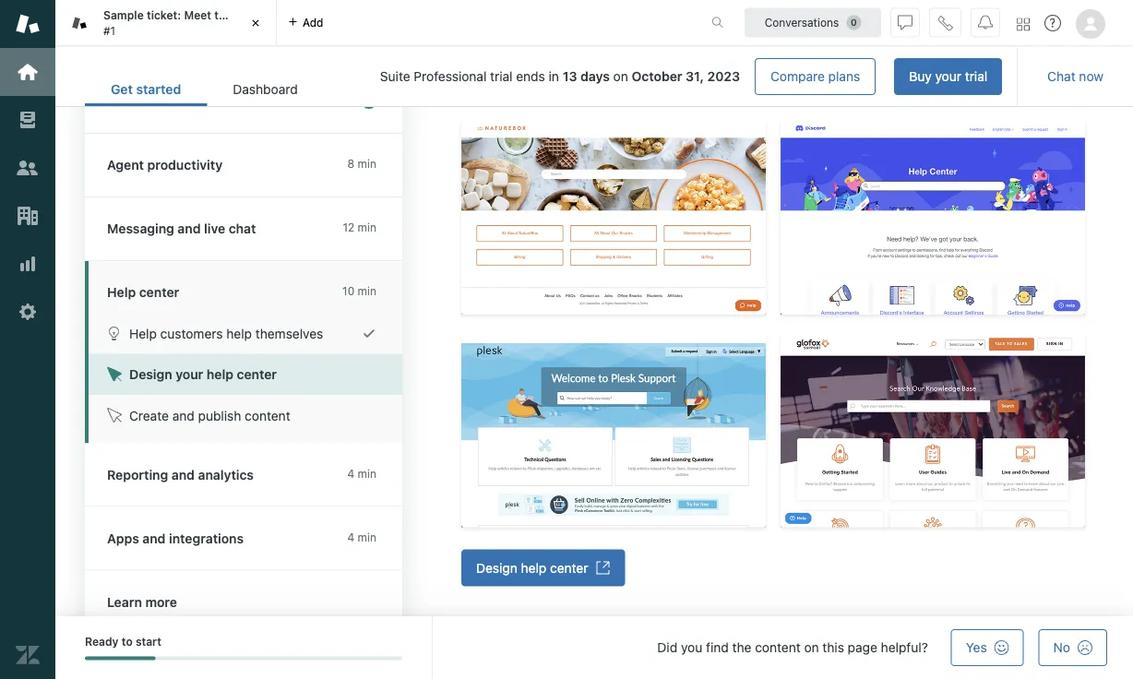 Task type: locate. For each thing, give the bounding box(es) containing it.
you
[[681, 640, 702, 655]]

4 min for analytics
[[347, 467, 376, 480]]

4 min
[[347, 467, 376, 480], [347, 531, 376, 543]]

and left live
[[178, 221, 201, 236]]

customers up chat
[[1025, 53, 1088, 68]]

live
[[204, 221, 225, 236]]

in
[[549, 69, 559, 84]]

on
[[613, 69, 628, 84], [804, 640, 819, 655]]

help
[[501, 35, 527, 50], [226, 326, 252, 341], [207, 367, 233, 382], [521, 561, 546, 576]]

1 horizontal spatial find
[[706, 640, 729, 655]]

2 4 from the top
[[347, 531, 354, 543]]

messaging and live chat
[[107, 221, 256, 236]]

and left analytics at bottom
[[171, 467, 195, 482]]

have
[[581, 53, 609, 68]]

to up 31,
[[689, 53, 701, 68]]

these
[[461, 35, 498, 50]]

0 vertical spatial 4 min
[[347, 467, 376, 480]]

1 4 min from the top
[[347, 467, 376, 480]]

center inside help center heading
[[139, 285, 179, 300]]

find down the 'themes,'
[[461, 71, 484, 86]]

design your help center
[[129, 367, 277, 382]]

0 vertical spatial design
[[129, 367, 172, 382]]

system
[[168, 91, 213, 106]]

1 horizontal spatial trial
[[965, 69, 987, 84]]

tab containing sample ticket: meet the ticket
[[55, 0, 277, 46]]

reporting and analytics
[[107, 467, 254, 482]]

2 trial from the left
[[490, 69, 513, 84]]

tab list
[[85, 72, 324, 106]]

0 horizontal spatial design
[[129, 367, 172, 382]]

footer
[[55, 616, 1133, 679]]

1 vertical spatial on
[[804, 640, 819, 655]]

0 vertical spatial content
[[759, 53, 804, 68]]

4 min for integrations
[[347, 531, 376, 543]]

did you find the content on this page helpful?
[[657, 640, 928, 655]]

1 trial from the left
[[965, 69, 987, 84]]

progress bar image
[[85, 656, 155, 660]]

customers inside "button"
[[160, 326, 223, 341]]

and
[[178, 221, 201, 236], [172, 408, 194, 423], [171, 467, 195, 482], [142, 531, 166, 546]]

reporting
[[107, 467, 168, 482]]

the right meet
[[214, 9, 232, 22]]

on left this
[[804, 640, 819, 655]]

design inside design your help center button
[[129, 367, 172, 382]]

min for agent productivity
[[358, 157, 376, 170]]

min for reporting and analytics
[[358, 467, 376, 480]]

your down it's
[[935, 69, 961, 84]]

trial for professional
[[490, 69, 513, 84]]

1 vertical spatial 4
[[347, 531, 354, 543]]

themes,
[[461, 53, 509, 68]]

trial
[[965, 69, 987, 84], [490, 69, 513, 84]]

10
[[342, 285, 354, 298]]

0 vertical spatial on
[[613, 69, 628, 84]]

progress-bar progress bar
[[85, 656, 402, 660]]

sample
[[103, 9, 144, 22]]

these help centers were created by zendesk customers to showcase their brand. with customizable themes, companies have the freedom to organize content the way they see fit so it's easier for customers to find the right stuff.
[[461, 35, 1103, 86]]

0 horizontal spatial your
[[176, 367, 203, 382]]

were
[[579, 35, 607, 50]]

trial inside buy your trial button
[[965, 69, 987, 84]]

help inside "button"
[[226, 326, 252, 341]]

to up the progress bar image
[[122, 635, 133, 648]]

13
[[563, 69, 577, 84]]

help down help center
[[129, 326, 157, 341]]

content down design your help center button
[[245, 408, 290, 423]]

1 vertical spatial customers
[[1025, 53, 1088, 68]]

on inside 'footer'
[[804, 640, 819, 655]]

1 horizontal spatial center
[[237, 367, 277, 382]]

the right you
[[732, 640, 751, 655]]

to up now
[[1091, 53, 1103, 68]]

1 vertical spatial your
[[176, 367, 203, 382]]

1 horizontal spatial customers
[[733, 35, 795, 50]]

learn more
[[107, 594, 177, 609]]

companies
[[513, 53, 577, 68]]

5 min from the top
[[358, 531, 376, 543]]

ends
[[516, 69, 545, 84]]

help inside "button"
[[129, 326, 157, 341]]

agent
[[107, 157, 144, 173]]

customers up design your help center
[[160, 326, 223, 341]]

1 horizontal spatial design
[[476, 561, 517, 576]]

help inside heading
[[107, 285, 136, 300]]

1 4 from the top
[[347, 467, 354, 480]]

trial for your
[[965, 69, 987, 84]]

1 vertical spatial 4 min
[[347, 531, 376, 543]]

to
[[799, 35, 811, 50], [689, 53, 701, 68], [1091, 53, 1103, 68], [122, 635, 133, 648]]

0 horizontal spatial trial
[[490, 69, 513, 84]]

2 vertical spatial customers
[[160, 326, 223, 341]]

notifications image
[[978, 15, 993, 30]]

1 horizontal spatial your
[[935, 69, 961, 84]]

2 vertical spatial content
[[755, 640, 801, 655]]

your for trial
[[935, 69, 961, 84]]

compare
[[770, 69, 825, 84]]

your up create and publish content
[[176, 367, 203, 382]]

get
[[111, 82, 133, 97]]

1 vertical spatial find
[[706, 640, 729, 655]]

professional
[[414, 69, 487, 84]]

zendesk image
[[16, 643, 40, 667]]

and right "apps"
[[142, 531, 166, 546]]

sample ticket: meet the ticket #1
[[103, 9, 266, 37]]

your
[[935, 69, 961, 84], [176, 367, 203, 382]]

this
[[822, 640, 844, 655]]

customers up the organize at top
[[733, 35, 795, 50]]

helpful?
[[881, 640, 928, 655]]

4
[[347, 467, 354, 480], [347, 531, 354, 543]]

1 min from the top
[[358, 157, 376, 170]]

2 4 min from the top
[[347, 531, 376, 543]]

chat
[[229, 221, 256, 236]]

0 horizontal spatial customers
[[160, 326, 223, 341]]

1 vertical spatial help
[[129, 326, 157, 341]]

buy
[[909, 69, 932, 84]]

section
[[338, 58, 1002, 95]]

content
[[759, 53, 804, 68], [245, 408, 290, 423], [755, 640, 801, 655]]

by
[[660, 35, 674, 50]]

help center heading
[[85, 261, 402, 313]]

find right you
[[706, 640, 729, 655]]

min inside help center heading
[[358, 285, 376, 298]]

0 vertical spatial center
[[139, 285, 179, 300]]

1 vertical spatial center
[[237, 367, 277, 382]]

the
[[214, 9, 232, 22], [612, 53, 632, 68], [808, 53, 827, 68], [488, 71, 507, 86], [732, 640, 751, 655]]

min for help center
[[358, 285, 376, 298]]

region
[[461, 0, 1107, 587]]

yes button
[[951, 629, 1024, 666]]

get help image
[[1044, 15, 1061, 31]]

add button
[[277, 0, 334, 45]]

0 vertical spatial find
[[461, 71, 484, 86]]

and for analytics
[[171, 467, 195, 482]]

conversations
[[765, 16, 839, 29]]

get started
[[111, 82, 181, 97]]

created
[[611, 35, 656, 50]]

on right days in the top right of the page
[[613, 69, 628, 84]]

0 vertical spatial customers
[[733, 35, 795, 50]]

meet
[[184, 9, 211, 22]]

0 vertical spatial help
[[107, 285, 136, 300]]

content up compare
[[759, 53, 804, 68]]

8 min
[[347, 157, 376, 170]]

create
[[129, 408, 169, 423]]

tabs tab list
[[55, 0, 692, 46]]

and right create
[[172, 408, 194, 423]]

start
[[136, 635, 161, 648]]

trial down the easier
[[965, 69, 987, 84]]

find
[[461, 71, 484, 86], [706, 640, 729, 655]]

design
[[129, 367, 172, 382], [476, 561, 517, 576]]

2 horizontal spatial center
[[550, 561, 588, 576]]

min
[[358, 157, 376, 170], [358, 221, 376, 234], [358, 285, 376, 298], [358, 467, 376, 480], [358, 531, 376, 543]]

help inside these help centers were created by zendesk customers to showcase their brand. with customizable themes, companies have the freedom to organize content the way they see fit so it's easier for customers to find the right stuff.
[[501, 35, 527, 50]]

get started image
[[16, 60, 40, 84]]

1 vertical spatial content
[[245, 408, 290, 423]]

apps
[[107, 531, 139, 546]]

zendesk products image
[[1017, 18, 1030, 31]]

October 31, 2023 text field
[[632, 69, 740, 84]]

0 horizontal spatial on
[[613, 69, 628, 84]]

2 vertical spatial center
[[550, 561, 588, 576]]

1 vertical spatial design
[[476, 561, 517, 576]]

0 horizontal spatial find
[[461, 71, 484, 86]]

trial down the 'themes,'
[[490, 69, 513, 84]]

conversations button
[[745, 8, 881, 37]]

help down messaging
[[107, 285, 136, 300]]

dashboard tab
[[207, 72, 324, 106]]

tab list containing get started
[[85, 72, 324, 106]]

freedom
[[635, 53, 685, 68]]

customizable
[[980, 35, 1059, 50]]

see
[[887, 53, 908, 68]]

content left this
[[755, 640, 801, 655]]

1 horizontal spatial on
[[804, 640, 819, 655]]

min for apps and integrations
[[358, 531, 376, 543]]

0 vertical spatial your
[[935, 69, 961, 84]]

2 min from the top
[[358, 221, 376, 234]]

4 min from the top
[[358, 467, 376, 480]]

buy your trial button
[[894, 58, 1002, 95]]

3 min from the top
[[358, 285, 376, 298]]

main element
[[0, 0, 55, 679]]

naturebox help center built using zendesk. image
[[461, 121, 766, 315]]

tab
[[55, 0, 277, 46]]

and inside button
[[172, 408, 194, 423]]

0 vertical spatial 4
[[347, 467, 354, 480]]

0 horizontal spatial center
[[139, 285, 179, 300]]

design inside the design help center button
[[476, 561, 517, 576]]



Task type: vqa. For each thing, say whether or not it's contained in the screenshot.
'Main' ELEMENT
yes



Task type: describe. For each thing, give the bounding box(es) containing it.
messaging
[[107, 221, 174, 236]]

did
[[657, 640, 677, 655]]

buy your trial
[[909, 69, 987, 84]]

now
[[1079, 69, 1103, 84]]

ticketing
[[107, 91, 164, 106]]

help for help center
[[107, 285, 136, 300]]

compare plans button
[[755, 58, 876, 95]]

center inside the design help center button
[[550, 561, 588, 576]]

design for design your help center
[[129, 367, 172, 382]]

suite
[[380, 69, 410, 84]]

their
[[876, 35, 904, 50]]

content inside 'footer'
[[755, 640, 801, 655]]

to down conversations
[[799, 35, 811, 50]]

more
[[145, 594, 177, 609]]

it's
[[945, 53, 962, 68]]

#1
[[103, 24, 115, 37]]

zendesk
[[678, 35, 729, 50]]

and for publish
[[172, 408, 194, 423]]

help center
[[107, 285, 179, 300]]

4 for reporting and analytics
[[347, 467, 354, 480]]

content inside button
[[245, 408, 290, 423]]

integrations
[[169, 531, 244, 546]]

help for help customers help themselves
[[129, 326, 157, 341]]

ticketing system
[[107, 91, 213, 106]]

publish
[[198, 408, 241, 423]]

10 min
[[342, 285, 376, 298]]

design your help center button
[[89, 354, 402, 395]]

on inside 'section'
[[613, 69, 628, 84]]

design help center
[[476, 561, 588, 576]]

days
[[580, 69, 610, 84]]

admin image
[[16, 300, 40, 324]]

your for help
[[176, 367, 203, 382]]

button displays agent's chat status as invisible. image
[[898, 15, 912, 30]]

showcase
[[814, 35, 873, 50]]

chat now
[[1047, 69, 1103, 84]]

2 horizontal spatial customers
[[1025, 53, 1088, 68]]

12 min
[[343, 221, 376, 234]]

agent productivity
[[107, 157, 222, 173]]

2023
[[707, 69, 740, 84]]

easier
[[966, 53, 1002, 68]]

ticket
[[235, 9, 266, 22]]

suite professional trial ends in 13 days on october 31, 2023
[[380, 69, 740, 84]]

chat now button
[[1033, 58, 1118, 95]]

design for design help center
[[476, 561, 517, 576]]

with
[[949, 35, 976, 50]]

stuff.
[[541, 71, 572, 86]]

12
[[343, 221, 354, 234]]

organizations image
[[16, 204, 40, 228]]

close image
[[246, 14, 265, 32]]

apps and integrations
[[107, 531, 244, 546]]

productivity
[[147, 157, 222, 173]]

the down created
[[612, 53, 632, 68]]

region containing these help centers were created by zendesk customers to showcase their brand. with customizable themes, companies have the freedom to organize content the way they see fit so it's easier for customers to find the right stuff.
[[461, 0, 1107, 587]]

so
[[927, 53, 941, 68]]

october
[[632, 69, 682, 84]]

views image
[[16, 108, 40, 132]]

compare plans
[[770, 69, 860, 84]]

ready
[[85, 635, 119, 648]]

way
[[831, 53, 854, 68]]

right
[[510, 71, 538, 86]]

and for live
[[178, 221, 201, 236]]

ticketing system button
[[85, 67, 399, 133]]

customers image
[[16, 156, 40, 180]]

min for messaging and live chat
[[358, 221, 376, 234]]

8
[[347, 157, 354, 170]]

ready to start
[[85, 635, 161, 648]]

the down the 'themes,'
[[488, 71, 507, 86]]

design help center button
[[461, 550, 625, 587]]

dashboard
[[233, 82, 298, 97]]

brand.
[[907, 35, 946, 50]]

and for integrations
[[142, 531, 166, 546]]

help customers help themselves button
[[89, 313, 402, 354]]

create and publish content button
[[89, 395, 402, 436]]

chat
[[1047, 69, 1075, 84]]

yes
[[966, 640, 987, 655]]

4 for apps and integrations
[[347, 531, 354, 543]]

content inside these help centers were created by zendesk customers to showcase their brand. with customizable themes, companies have the freedom to organize content the way they see fit so it's easier for customers to find the right stuff.
[[759, 53, 804, 68]]

31,
[[686, 69, 704, 84]]

center inside design your help center button
[[237, 367, 277, 382]]

add
[[303, 16, 323, 29]]

create and publish content
[[129, 408, 290, 423]]

page
[[848, 640, 877, 655]]

plans
[[828, 69, 860, 84]]

started
[[136, 82, 181, 97]]

analytics
[[198, 467, 254, 482]]

help customers help themselves
[[129, 326, 323, 341]]

organize
[[704, 53, 755, 68]]

reporting image
[[16, 252, 40, 276]]

footer containing did you find the content on this page helpful?
[[55, 616, 1133, 679]]

the up compare plans
[[808, 53, 827, 68]]

discord help center built using zendesk. image
[[781, 121, 1085, 315]]

zendesk support image
[[16, 12, 40, 36]]

themselves
[[255, 326, 323, 341]]

learn more button
[[85, 571, 399, 633]]

the inside sample ticket: meet the ticket #1
[[214, 9, 232, 22]]

find inside 'footer'
[[706, 640, 729, 655]]

learn
[[107, 594, 142, 609]]

fit
[[912, 53, 924, 68]]

no
[[1053, 640, 1070, 655]]

find inside these help centers were created by zendesk customers to showcase their brand. with customizable themes, companies have the freedom to organize content the way they see fit so it's easier for customers to find the right stuff.
[[461, 71, 484, 86]]

plesk help center built using zendesk. image
[[461, 334, 766, 528]]

section containing compare plans
[[338, 58, 1002, 95]]

ticket:
[[147, 9, 181, 22]]

no button
[[1039, 629, 1107, 666]]

glofox help center built using zendesk. image
[[781, 334, 1085, 528]]



